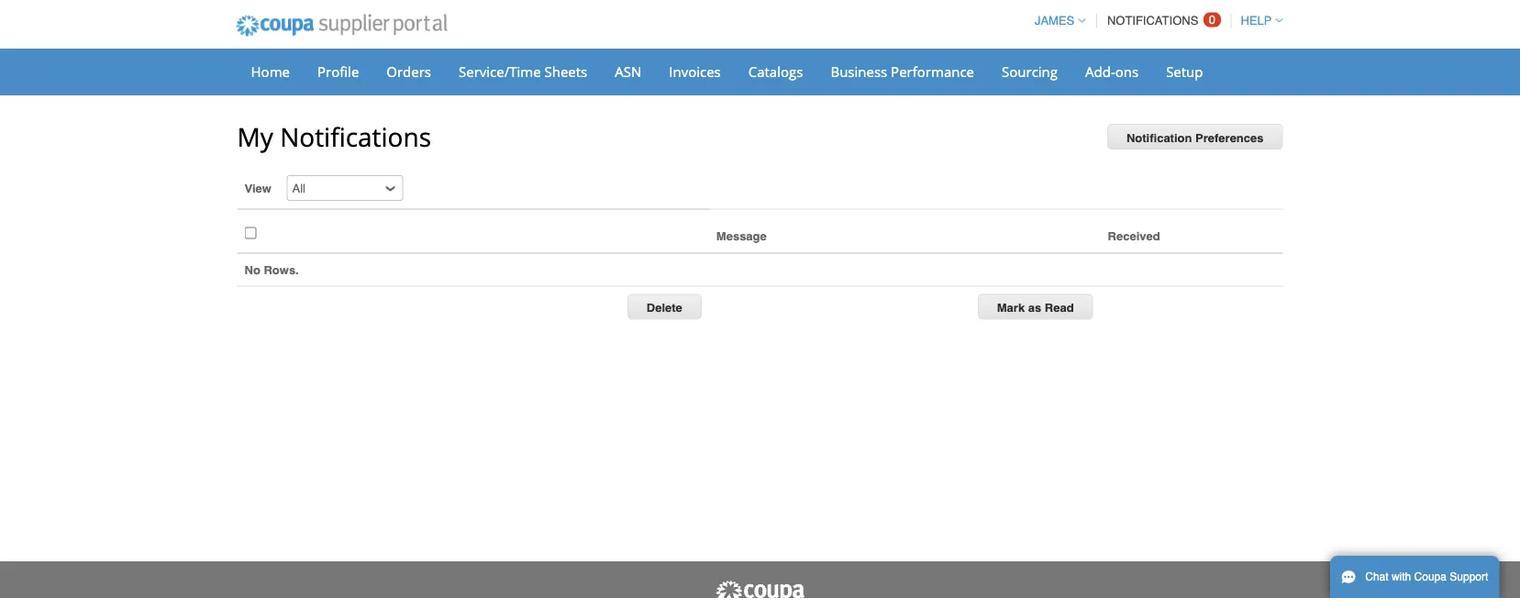Task type: describe. For each thing, give the bounding box(es) containing it.
chat with coupa support button
[[1331, 556, 1500, 598]]

catalogs link
[[737, 58, 815, 85]]

ons
[[1116, 62, 1139, 81]]

coupa
[[1415, 571, 1447, 584]]

setup link
[[1155, 58, 1216, 85]]

support
[[1450, 571, 1489, 584]]

1 vertical spatial notifications
[[280, 119, 431, 154]]

chat with coupa support
[[1366, 571, 1489, 584]]

navigation containing notifications 0
[[1027, 3, 1284, 39]]

business
[[831, 62, 888, 81]]

mark as read button
[[978, 294, 1094, 320]]

received
[[1108, 229, 1161, 243]]

sheets
[[545, 62, 588, 81]]

delete
[[647, 301, 683, 314]]

setup
[[1167, 62, 1204, 81]]

performance
[[891, 62, 975, 81]]

orders link
[[375, 58, 443, 85]]

service/time sheets
[[459, 62, 588, 81]]

add-
[[1086, 62, 1116, 81]]

1 vertical spatial coupa supplier portal image
[[715, 580, 806, 598]]

as
[[1029, 301, 1042, 314]]

sourcing link
[[990, 58, 1070, 85]]

with
[[1392, 571, 1412, 584]]

notifications 0
[[1108, 13, 1216, 28]]

my
[[237, 119, 273, 154]]

catalogs
[[749, 62, 803, 81]]

my notifications
[[237, 119, 431, 154]]

asn
[[615, 62, 642, 81]]

help
[[1241, 14, 1273, 28]]

mark as read
[[997, 301, 1074, 314]]

business performance
[[831, 62, 975, 81]]

chat
[[1366, 571, 1389, 584]]

view
[[245, 181, 272, 195]]

service/time
[[459, 62, 541, 81]]

james
[[1035, 14, 1075, 28]]

preferences
[[1196, 131, 1264, 145]]

home
[[251, 62, 290, 81]]

profile link
[[306, 58, 371, 85]]

rows.
[[264, 263, 299, 277]]

notification preferences
[[1127, 131, 1264, 145]]

no rows.
[[245, 263, 299, 277]]



Task type: vqa. For each thing, say whether or not it's contained in the screenshot.
bottom merge
no



Task type: locate. For each thing, give the bounding box(es) containing it.
sourcing
[[1002, 62, 1058, 81]]

message
[[717, 229, 767, 243]]

read
[[1045, 301, 1074, 314]]

service/time sheets link
[[447, 58, 600, 85]]

profile
[[318, 62, 359, 81]]

0
[[1210, 13, 1216, 27]]

None checkbox
[[245, 221, 257, 245]]

mark
[[997, 301, 1025, 314]]

orders
[[387, 62, 431, 81]]

no
[[245, 263, 261, 277]]

notification preferences link
[[1108, 124, 1284, 150]]

notifications up ons
[[1108, 14, 1199, 28]]

0 horizontal spatial notifications
[[280, 119, 431, 154]]

home link
[[239, 58, 302, 85]]

coupa supplier portal image
[[223, 3, 460, 49], [715, 580, 806, 598]]

invoices link
[[657, 58, 733, 85]]

notifications inside notifications 0
[[1108, 14, 1199, 28]]

notification
[[1127, 131, 1193, 145]]

notifications
[[1108, 14, 1199, 28], [280, 119, 431, 154]]

1 horizontal spatial notifications
[[1108, 14, 1199, 28]]

0 horizontal spatial coupa supplier portal image
[[223, 3, 460, 49]]

0 vertical spatial notifications
[[1108, 14, 1199, 28]]

help link
[[1233, 14, 1284, 28]]

business performance link
[[819, 58, 987, 85]]

0 vertical spatial coupa supplier portal image
[[223, 3, 460, 49]]

1 horizontal spatial coupa supplier portal image
[[715, 580, 806, 598]]

invoices
[[669, 62, 721, 81]]

delete button
[[628, 294, 702, 320]]

add-ons link
[[1074, 58, 1151, 85]]

james link
[[1027, 14, 1086, 28]]

asn link
[[603, 58, 654, 85]]

add-ons
[[1086, 62, 1139, 81]]

notifications down the profile link
[[280, 119, 431, 154]]

navigation
[[1027, 3, 1284, 39]]



